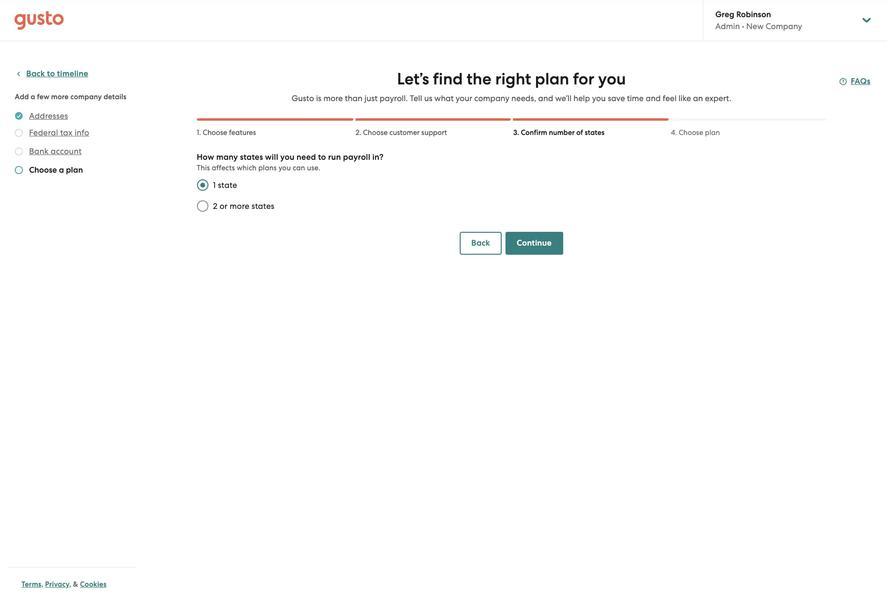 Task type: vqa. For each thing, say whether or not it's contained in the screenshot.
plan
yes



Task type: locate. For each thing, give the bounding box(es) containing it.
many
[[216, 152, 238, 162]]

time
[[627, 94, 644, 103]]

faqs button
[[840, 76, 871, 87]]

back for back
[[472, 238, 490, 248]]

check image down check image
[[15, 166, 23, 174]]

choose features
[[203, 128, 256, 137]]

or
[[220, 201, 228, 211]]

1 vertical spatial a
[[59, 165, 64, 175]]

0 vertical spatial to
[[47, 69, 55, 79]]

0 vertical spatial back
[[26, 69, 45, 79]]

choose down bank
[[29, 165, 57, 175]]

and
[[539, 94, 554, 103], [646, 94, 661, 103]]

, left "&"
[[69, 580, 71, 589]]

choose
[[203, 128, 227, 137], [363, 128, 388, 137], [679, 128, 704, 137], [29, 165, 57, 175]]

find
[[433, 69, 463, 89]]

0 horizontal spatial and
[[539, 94, 554, 103]]

2 check image from the top
[[15, 166, 23, 174]]

needs,
[[512, 94, 537, 103]]

check image
[[15, 147, 23, 156]]

for
[[574, 69, 595, 89]]

1 vertical spatial check image
[[15, 166, 23, 174]]

like
[[679, 94, 692, 103]]

2 vertical spatial plan
[[66, 165, 83, 175]]

save
[[608, 94, 626, 103]]

and left the we'll
[[539, 94, 554, 103]]

2 vertical spatial states
[[252, 201, 275, 211]]

to left run
[[318, 152, 326, 162]]

this
[[197, 164, 210, 172]]

1 vertical spatial to
[[318, 152, 326, 162]]

choose customer support
[[363, 128, 447, 137]]

to left timeline
[[47, 69, 55, 79]]

plan up the we'll
[[535, 69, 570, 89]]

to
[[47, 69, 55, 79], [318, 152, 326, 162]]

company down the
[[475, 94, 510, 103]]

1 horizontal spatial back
[[472, 238, 490, 248]]

choose for choose a plan
[[29, 165, 57, 175]]

more
[[51, 93, 69, 101], [324, 94, 343, 103], [230, 201, 250, 211]]

terms link
[[21, 580, 41, 589]]

bank account
[[29, 147, 82, 156]]

plan
[[535, 69, 570, 89], [706, 128, 721, 137], [66, 165, 83, 175]]

1 horizontal spatial company
[[475, 94, 510, 103]]

choose down like
[[679, 128, 704, 137]]

1 vertical spatial back
[[472, 238, 490, 248]]

check image down circle check image
[[15, 129, 23, 137]]

tell
[[410, 94, 423, 103]]

1 and from the left
[[539, 94, 554, 103]]

circle check image
[[15, 110, 23, 122]]

1 horizontal spatial more
[[230, 201, 250, 211]]

1 horizontal spatial to
[[318, 152, 326, 162]]

0 vertical spatial plan
[[535, 69, 570, 89]]

back inside "button"
[[472, 238, 490, 248]]

continue button
[[506, 232, 564, 255]]

2 horizontal spatial plan
[[706, 128, 721, 137]]

0 horizontal spatial ,
[[41, 580, 43, 589]]

states
[[585, 128, 605, 137], [240, 152, 263, 162], [252, 201, 275, 211]]

2 and from the left
[[646, 94, 661, 103]]

a inside 'list'
[[59, 165, 64, 175]]

1 horizontal spatial plan
[[535, 69, 570, 89]]

1 horizontal spatial ,
[[69, 580, 71, 589]]

company
[[71, 93, 102, 101], [475, 94, 510, 103]]

states up which
[[240, 152, 263, 162]]

a left few
[[31, 93, 35, 101]]

0 vertical spatial a
[[31, 93, 35, 101]]

company down timeline
[[71, 93, 102, 101]]

just
[[365, 94, 378, 103]]

states inside how many states will you need to run payroll in? this affects which plans you can use.
[[240, 152, 263, 162]]

check image
[[15, 129, 23, 137], [15, 166, 23, 174]]

choose up how
[[203, 128, 227, 137]]

greg robinson admin • new company
[[716, 10, 803, 31]]

0 horizontal spatial to
[[47, 69, 55, 79]]

help
[[574, 94, 591, 103]]

and left feel
[[646, 94, 661, 103]]

•
[[743, 21, 745, 31]]

you right "will"
[[281, 152, 295, 162]]

back
[[26, 69, 45, 79], [472, 238, 490, 248]]

1 horizontal spatial and
[[646, 94, 661, 103]]

let's
[[397, 69, 429, 89]]

a
[[31, 93, 35, 101], [59, 165, 64, 175]]

0 horizontal spatial a
[[31, 93, 35, 101]]

plan inside the let's find the right plan for you gusto is more than just payroll. tell us what your company needs, and we'll help you save time and feel like an expert.
[[535, 69, 570, 89]]

of
[[577, 128, 584, 137]]

2 horizontal spatial more
[[324, 94, 343, 103]]

states down plans
[[252, 201, 275, 211]]

back to timeline button
[[15, 68, 88, 80]]

back inside button
[[26, 69, 45, 79]]

0 horizontal spatial company
[[71, 93, 102, 101]]

1 horizontal spatial a
[[59, 165, 64, 175]]

admin
[[716, 21, 741, 31]]

cookies
[[80, 580, 107, 589]]

0 vertical spatial check image
[[15, 129, 23, 137]]

more right is
[[324, 94, 343, 103]]

back button
[[460, 232, 502, 255]]

0 vertical spatial states
[[585, 128, 605, 137]]

choose for choose customer support
[[363, 128, 388, 137]]

feel
[[663, 94, 677, 103]]

states for of
[[585, 128, 605, 137]]

more right the or
[[230, 201, 250, 211]]

choose up in? at the top left
[[363, 128, 388, 137]]

0 horizontal spatial back
[[26, 69, 45, 79]]

bank
[[29, 147, 49, 156]]

we'll
[[556, 94, 572, 103]]

us
[[425, 94, 433, 103]]

plan down expert.
[[706, 128, 721, 137]]

1 vertical spatial states
[[240, 152, 263, 162]]

1 , from the left
[[41, 580, 43, 589]]

plan down account
[[66, 165, 83, 175]]

expert.
[[706, 94, 732, 103]]

you up save
[[599, 69, 626, 89]]

how many states will you need to run payroll in? this affects which plans you can use.
[[197, 152, 384, 172]]

back for back to timeline
[[26, 69, 45, 79]]

a down account
[[59, 165, 64, 175]]

, left privacy link
[[41, 580, 43, 589]]

a for few
[[31, 93, 35, 101]]

privacy link
[[45, 580, 69, 589]]

choose inside 'list'
[[29, 165, 57, 175]]

0 horizontal spatial plan
[[66, 165, 83, 175]]

states right of
[[585, 128, 605, 137]]

,
[[41, 580, 43, 589], [69, 580, 71, 589]]

features
[[229, 128, 256, 137]]

you
[[599, 69, 626, 89], [593, 94, 606, 103], [281, 152, 295, 162], [279, 164, 291, 172]]

more right few
[[51, 93, 69, 101]]

terms
[[21, 580, 41, 589]]

tax
[[60, 128, 73, 137]]



Task type: describe. For each thing, give the bounding box(es) containing it.
1
[[213, 180, 216, 190]]

cookies button
[[80, 579, 107, 590]]

you right help
[[593, 94, 606, 103]]

choose for choose plan
[[679, 128, 704, 137]]

faqs
[[851, 76, 871, 86]]

robinson
[[737, 10, 772, 20]]

2
[[213, 201, 218, 211]]

affects
[[212, 164, 235, 172]]

choose a plan list
[[15, 110, 132, 178]]

choose plan
[[679, 128, 721, 137]]

support
[[422, 128, 447, 137]]

home image
[[14, 11, 64, 30]]

1 vertical spatial plan
[[706, 128, 721, 137]]

add
[[15, 93, 29, 101]]

need
[[297, 152, 316, 162]]

use.
[[307, 164, 321, 172]]

continue
[[517, 238, 552, 248]]

payroll
[[343, 152, 371, 162]]

let's find the right plan for you gusto is more than just payroll. tell us what your company needs, and we'll help you save time and feel like an expert.
[[292, 69, 732, 103]]

addresses button
[[29, 110, 68, 122]]

run
[[328, 152, 341, 162]]

in?
[[373, 152, 384, 162]]

privacy
[[45, 580, 69, 589]]

&
[[73, 580, 78, 589]]

greg
[[716, 10, 735, 20]]

2 or more states radio
[[192, 196, 213, 217]]

timeline
[[57, 69, 88, 79]]

company
[[766, 21, 803, 31]]

how
[[197, 152, 214, 162]]

1 state radio
[[192, 175, 213, 196]]

account
[[51, 147, 82, 156]]

federal
[[29, 128, 58, 137]]

add a few more company details
[[15, 93, 127, 101]]

gusto
[[292, 94, 314, 103]]

will
[[265, 152, 279, 162]]

choose a plan
[[29, 165, 83, 175]]

0 horizontal spatial more
[[51, 93, 69, 101]]

to inside button
[[47, 69, 55, 79]]

your
[[456, 94, 473, 103]]

addresses
[[29, 111, 68, 121]]

what
[[435, 94, 454, 103]]

plans
[[259, 164, 277, 172]]

choose for choose features
[[203, 128, 227, 137]]

than
[[345, 94, 363, 103]]

the
[[467, 69, 492, 89]]

more inside the let's find the right plan for you gusto is more than just payroll. tell us what your company needs, and we'll help you save time and feel like an expert.
[[324, 94, 343, 103]]

to inside how many states will you need to run payroll in? this affects which plans you can use.
[[318, 152, 326, 162]]

info
[[75, 128, 89, 137]]

bank account button
[[29, 146, 82, 157]]

state
[[218, 180, 237, 190]]

payroll.
[[380, 94, 408, 103]]

confirm number of states
[[521, 128, 605, 137]]

customer
[[390, 128, 420, 137]]

number
[[549, 128, 575, 137]]

company inside the let's find the right plan for you gusto is more than just payroll. tell us what your company needs, and we'll help you save time and feel like an expert.
[[475, 94, 510, 103]]

federal tax info
[[29, 128, 89, 137]]

can
[[293, 164, 305, 172]]

right
[[496, 69, 532, 89]]

an
[[694, 94, 704, 103]]

confirm
[[521, 128, 548, 137]]

1 state
[[213, 180, 237, 190]]

a for plan
[[59, 165, 64, 175]]

few
[[37, 93, 49, 101]]

federal tax info button
[[29, 127, 89, 138]]

new
[[747, 21, 764, 31]]

which
[[237, 164, 257, 172]]

you left "can"
[[279, 164, 291, 172]]

2 , from the left
[[69, 580, 71, 589]]

states for more
[[252, 201, 275, 211]]

terms , privacy , & cookies
[[21, 580, 107, 589]]

2 or more states
[[213, 201, 275, 211]]

is
[[316, 94, 322, 103]]

plan inside 'list'
[[66, 165, 83, 175]]

details
[[104, 93, 127, 101]]

back to timeline
[[26, 69, 88, 79]]

1 check image from the top
[[15, 129, 23, 137]]



